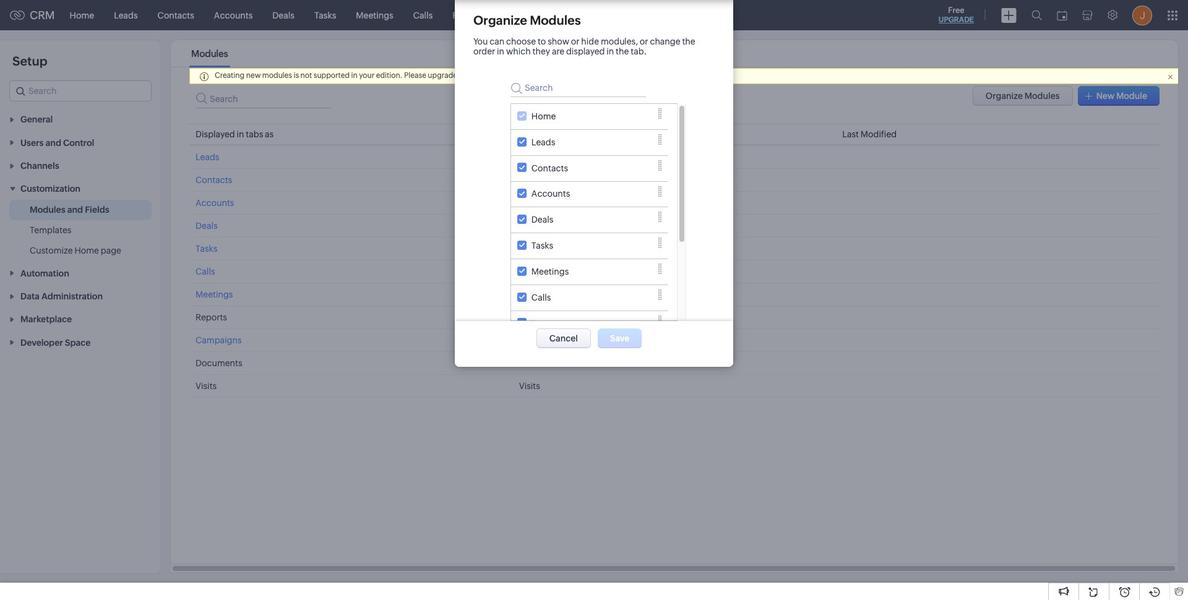 Task type: locate. For each thing, give the bounding box(es) containing it.
search text field down displayed
[[511, 75, 647, 97]]

1 horizontal spatial modules
[[191, 48, 228, 59]]

documents
[[570, 10, 617, 20], [196, 358, 242, 368], [519, 358, 566, 368]]

upgrade
[[939, 15, 974, 24]]

modules and fields link
[[30, 204, 109, 216]]

0 vertical spatial modules
[[530, 13, 581, 27]]

2 horizontal spatial the
[[682, 37, 695, 46]]

2 horizontal spatial documents
[[570, 10, 617, 20]]

order
[[473, 46, 495, 56]]

customization
[[20, 184, 80, 194]]

is
[[294, 71, 299, 80]]

creating new modules is not supported in your edition. please upgrade to the enterprise edition. learn more
[[215, 71, 585, 80]]

1 vertical spatial to
[[459, 71, 466, 80]]

to right upgrade
[[459, 71, 466, 80]]

upgrade
[[428, 71, 457, 80]]

in left your
[[351, 71, 358, 80]]

1 vertical spatial meetings link
[[196, 290, 233, 300]]

please
[[404, 71, 426, 80]]

0 horizontal spatial module
[[519, 129, 549, 139]]

leads link
[[104, 0, 148, 30], [196, 152, 219, 162]]

0 horizontal spatial documents
[[196, 358, 242, 368]]

the right change on the top of page
[[682, 37, 695, 46]]

tab.
[[631, 46, 647, 56]]

1 vertical spatial module
[[519, 129, 549, 139]]

0 vertical spatial deals link
[[263, 0, 304, 30]]

new module button
[[1078, 86, 1160, 106]]

the left the tab.
[[616, 46, 629, 56]]

1 horizontal spatial visits
[[519, 381, 540, 391]]

displayed
[[566, 46, 605, 56]]

can
[[490, 37, 505, 46]]

campaigns
[[504, 10, 550, 20], [196, 335, 242, 345], [519, 335, 565, 345]]

modules up creating
[[191, 48, 228, 59]]

0 vertical spatial to
[[538, 37, 546, 46]]

1 horizontal spatial calls link
[[403, 0, 443, 30]]

module
[[1116, 91, 1147, 101], [519, 129, 549, 139]]

module name
[[519, 129, 575, 139]]

free
[[948, 6, 965, 15]]

leads
[[114, 10, 138, 20], [532, 137, 555, 147], [196, 152, 219, 162], [519, 152, 543, 162]]

deals
[[273, 10, 295, 20], [532, 215, 554, 225], [196, 221, 218, 231], [519, 221, 541, 231]]

1 horizontal spatial to
[[538, 37, 546, 46]]

0 horizontal spatial search text field
[[196, 86, 332, 108]]

1 vertical spatial tasks link
[[196, 244, 217, 254]]

they
[[533, 46, 550, 56]]

accounts link
[[204, 0, 263, 30], [196, 198, 234, 208]]

module inside "button"
[[1116, 91, 1147, 101]]

you can choose to show or hide modules, or change the order in which they are displayed in the tab.
[[473, 37, 695, 56]]

last modified
[[842, 129, 897, 139]]

1 vertical spatial calls link
[[196, 267, 215, 277]]

modules
[[530, 13, 581, 27], [191, 48, 228, 59], [30, 205, 65, 215]]

1 horizontal spatial search text field
[[511, 75, 647, 97]]

or
[[571, 37, 580, 46], [640, 37, 648, 46]]

calls
[[413, 10, 433, 20], [196, 267, 215, 277], [519, 267, 539, 277], [532, 293, 551, 302]]

2 vertical spatial home
[[75, 246, 99, 256]]

search image
[[1032, 10, 1042, 20]]

2 or from the left
[[640, 37, 648, 46]]

1 horizontal spatial or
[[640, 37, 648, 46]]

2 visits from the left
[[519, 381, 540, 391]]

meetings
[[356, 10, 393, 20], [532, 267, 569, 277], [196, 290, 233, 300], [519, 290, 556, 300]]

0 horizontal spatial visits
[[196, 381, 217, 391]]

meetings link
[[346, 0, 403, 30], [196, 290, 233, 300]]

1 or from the left
[[571, 37, 580, 46]]

contacts link
[[148, 0, 204, 30], [196, 175, 232, 185]]

deals link
[[263, 0, 304, 30], [196, 221, 218, 231]]

contacts
[[158, 10, 194, 20], [532, 163, 568, 173], [196, 175, 232, 185], [519, 175, 556, 185]]

0 vertical spatial tasks link
[[304, 0, 346, 30]]

edition.
[[517, 71, 544, 80]]

new
[[1096, 91, 1115, 101]]

learn
[[547, 71, 566, 80]]

0 horizontal spatial modules
[[30, 205, 65, 215]]

2 horizontal spatial modules
[[530, 13, 581, 27]]

and
[[67, 205, 83, 215]]

modules inside customization region
[[30, 205, 65, 215]]

show
[[548, 37, 569, 46]]

1 vertical spatial modules
[[191, 48, 228, 59]]

module left name on the top of page
[[519, 129, 549, 139]]

modules up "templates" link
[[30, 205, 65, 215]]

0 horizontal spatial or
[[571, 37, 580, 46]]

visits
[[196, 381, 217, 391], [519, 381, 540, 391]]

create menu image
[[1001, 8, 1017, 23]]

in left tabs at the left top of page
[[237, 129, 244, 139]]

None button
[[973, 86, 1073, 106], [536, 329, 591, 348], [973, 86, 1073, 106], [536, 329, 591, 348]]

campaigns link
[[494, 0, 560, 30], [196, 335, 242, 345]]

0 vertical spatial module
[[1116, 91, 1147, 101]]

home up the module name
[[532, 111, 556, 121]]

1 vertical spatial deals link
[[196, 221, 218, 231]]

module right the new
[[1116, 91, 1147, 101]]

more
[[568, 71, 585, 80]]

in
[[497, 46, 504, 56], [607, 46, 614, 56], [351, 71, 358, 80], [237, 129, 244, 139]]

modules and fields
[[30, 205, 109, 215]]

search text field down new
[[196, 86, 332, 108]]

reports link
[[443, 0, 494, 30]]

choose
[[506, 37, 536, 46]]

0 horizontal spatial campaigns link
[[196, 335, 242, 345]]

home left the page
[[75, 246, 99, 256]]

contacts link up modules link
[[148, 0, 204, 30]]

tasks link
[[304, 0, 346, 30], [196, 244, 217, 254]]

1 vertical spatial campaigns link
[[196, 335, 242, 345]]

reports
[[453, 10, 484, 20], [196, 313, 227, 322], [519, 313, 551, 322], [532, 318, 563, 328]]

the left enterprise
[[467, 71, 479, 80]]

enterprise
[[480, 71, 516, 80]]

calls link
[[403, 0, 443, 30], [196, 267, 215, 277]]

0 horizontal spatial tasks link
[[196, 244, 217, 254]]

or left hide
[[571, 37, 580, 46]]

tabs
[[246, 129, 263, 139]]

organize modules
[[473, 13, 581, 27]]

templates link
[[30, 224, 71, 237]]

1 horizontal spatial module
[[1116, 91, 1147, 101]]

contacts link down displayed
[[196, 175, 232, 185]]

search element
[[1024, 0, 1050, 30]]

home right crm
[[70, 10, 94, 20]]

last
[[842, 129, 859, 139]]

displayed in tabs as
[[196, 129, 274, 139]]

documents link
[[560, 0, 627, 30]]

2 vertical spatial modules
[[30, 205, 65, 215]]

new
[[246, 71, 261, 80]]

modules up show
[[530, 13, 581, 27]]

0 horizontal spatial leads link
[[104, 0, 148, 30]]

accounts
[[214, 10, 253, 20], [532, 189, 570, 199], [196, 198, 234, 208], [519, 198, 558, 208]]

0 vertical spatial meetings link
[[346, 0, 403, 30]]

customization region
[[0, 200, 161, 261]]

1 vertical spatial leads link
[[196, 152, 219, 162]]

customization button
[[0, 177, 161, 200]]

free upgrade
[[939, 6, 974, 24]]

to left show
[[538, 37, 546, 46]]

calendar image
[[1057, 10, 1068, 20]]

tasks
[[314, 10, 336, 20], [532, 241, 553, 251], [196, 244, 217, 254], [519, 244, 541, 254]]

the
[[682, 37, 695, 46], [616, 46, 629, 56], [467, 71, 479, 80]]

or left change on the top of page
[[640, 37, 648, 46]]

1 horizontal spatial campaigns link
[[494, 0, 560, 30]]

crm
[[30, 9, 55, 22]]

home
[[70, 10, 94, 20], [532, 111, 556, 121], [75, 246, 99, 256]]

Search text field
[[511, 75, 647, 97], [196, 86, 332, 108]]

to
[[538, 37, 546, 46], [459, 71, 466, 80]]



Task type: vqa. For each thing, say whether or not it's contained in the screenshot.


Task type: describe. For each thing, give the bounding box(es) containing it.
create menu element
[[994, 0, 1024, 30]]

1 vertical spatial home
[[532, 111, 556, 121]]

supported
[[314, 71, 350, 80]]

crm link
[[10, 9, 55, 22]]

customize home page
[[30, 246, 121, 256]]

modules
[[262, 71, 292, 80]]

1 horizontal spatial documents
[[519, 358, 566, 368]]

0 horizontal spatial to
[[459, 71, 466, 80]]

profile element
[[1125, 0, 1160, 30]]

to inside you can choose to show or hide modules, or change the order in which they are displayed in the tab.
[[538, 37, 546, 46]]

fields
[[85, 205, 109, 215]]

modules link
[[189, 48, 230, 59]]

0 vertical spatial contacts link
[[148, 0, 204, 30]]

1 horizontal spatial the
[[616, 46, 629, 56]]

page
[[101, 246, 121, 256]]

modified
[[861, 129, 897, 139]]

you
[[473, 37, 488, 46]]

organize
[[473, 13, 527, 27]]

setup
[[12, 54, 47, 68]]

in right hide
[[607, 46, 614, 56]]

in right order on the left
[[497, 46, 504, 56]]

creating
[[215, 71, 245, 80]]

modules for modules
[[191, 48, 228, 59]]

search text field for creating new modules is not supported in your edition. please upgrade to the enterprise edition.
[[196, 86, 332, 108]]

0 vertical spatial accounts link
[[204, 0, 263, 30]]

modules,
[[601, 37, 638, 46]]

documents inside documents 'link'
[[570, 10, 617, 20]]

search text field for leads
[[511, 75, 647, 97]]

1 horizontal spatial leads link
[[196, 152, 219, 162]]

1 horizontal spatial tasks link
[[304, 0, 346, 30]]

new module
[[1096, 91, 1147, 101]]

not
[[300, 71, 312, 80]]

displayed
[[196, 129, 235, 139]]

home link
[[60, 0, 104, 30]]

as
[[265, 129, 274, 139]]

learn more link
[[547, 71, 585, 80]]

edition.
[[376, 71, 403, 80]]

1 visits from the left
[[196, 381, 217, 391]]

which
[[506, 46, 531, 56]]

hide
[[581, 37, 599, 46]]

1 vertical spatial accounts link
[[196, 198, 234, 208]]

your
[[359, 71, 375, 80]]

profile image
[[1133, 5, 1152, 25]]

0 vertical spatial home
[[70, 10, 94, 20]]

1 vertical spatial contacts link
[[196, 175, 232, 185]]

are
[[552, 46, 564, 56]]

modules for modules and fields
[[30, 205, 65, 215]]

0 horizontal spatial meetings link
[[196, 290, 233, 300]]

customize home page link
[[30, 245, 121, 257]]

templates
[[30, 226, 71, 235]]

0 vertical spatial leads link
[[104, 0, 148, 30]]

0 horizontal spatial the
[[467, 71, 479, 80]]

1 horizontal spatial deals link
[[263, 0, 304, 30]]

0 vertical spatial campaigns link
[[494, 0, 560, 30]]

change
[[650, 37, 681, 46]]

home inside customization region
[[75, 246, 99, 256]]

customize
[[30, 246, 73, 256]]

0 horizontal spatial deals link
[[196, 221, 218, 231]]

0 vertical spatial calls link
[[403, 0, 443, 30]]

0 horizontal spatial calls link
[[196, 267, 215, 277]]

1 horizontal spatial meetings link
[[346, 0, 403, 30]]

name
[[551, 129, 575, 139]]



